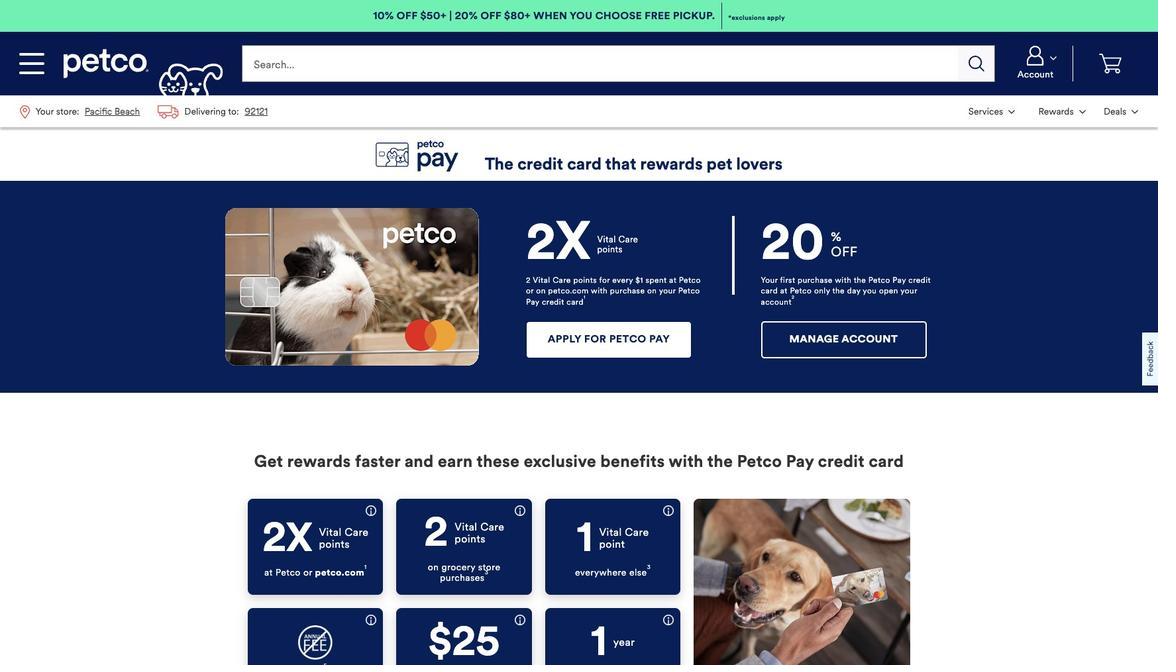 Task type: describe. For each thing, give the bounding box(es) containing it.
care for on grocery store purchases
[[481, 521, 505, 534]]

1 carat down icon 13 button from the left
[[961, 97, 1023, 126]]

vital for everywhere else
[[599, 526, 622, 539]]

20 % off
[[761, 219, 858, 272]]

or inside at petco or petco.com 1
[[303, 567, 312, 578]]

the
[[485, 157, 514, 173]]

2 vital care points for every $1 spent at petco or on petco.com with purchase on your petco pay credit card
[[526, 277, 701, 307]]

0 horizontal spatial 3
[[485, 569, 489, 576]]

2 for 2 vital care points for every $1 spent at petco or on petco.com with purchase on your petco pay credit card
[[526, 277, 531, 285]]

20
[[761, 219, 825, 272]]

that
[[605, 157, 636, 173]]

your for 2x
[[659, 288, 676, 296]]

with inside your first purchase with the petco pay credit card at petco only the day you open your account
[[835, 277, 852, 285]]

points for at petco or
[[319, 538, 350, 551]]

every
[[612, 277, 633, 285]]

apply for petco pay
[[548, 335, 670, 345]]

store
[[478, 562, 501, 573]]

when
[[533, 9, 567, 22]]

apply
[[548, 335, 581, 345]]

benefits
[[601, 452, 665, 472]]

2 horizontal spatial the
[[854, 277, 866, 285]]

1 horizontal spatial off
[[481, 9, 502, 22]]

1 list from the left
[[11, 95, 277, 128]]

account
[[761, 299, 792, 307]]

exclusive
[[524, 452, 596, 472]]

points for 2 vital care points for every $1 spent at petco or on petco.com with purchase on your petco pay credit card
[[597, 246, 623, 254]]

1 inside at petco or petco.com 1
[[364, 564, 367, 571]]

2 carat down icon 13 button from the left
[[1096, 97, 1146, 126]]

pet
[[707, 157, 732, 173]]

0 vertical spatial carat down icon 13 button
[[1004, 46, 1068, 82]]

credit inside your first purchase with the petco pay credit card at petco only the day you open your account
[[909, 277, 931, 285]]

2x for everywhere else
[[262, 514, 312, 563]]

these
[[477, 452, 520, 472]]

Search search field
[[242, 45, 958, 82]]

off inside 20 % off
[[831, 246, 858, 260]]

care inside 2 vital care points for every $1 spent at petco or on petco.com with purchase on your petco pay credit card
[[553, 277, 571, 285]]

3 inside everywhere else 3
[[647, 564, 651, 571]]

points for on grocery store purchases
[[455, 533, 486, 546]]

1 for 1
[[584, 296, 586, 300]]

2x vital care points for everywhere else
[[262, 514, 369, 563]]

$50+
[[420, 9, 447, 22]]

spent
[[646, 277, 667, 285]]

vital for at petco or
[[319, 526, 342, 539]]

card inside 2 vital care points for every $1 spent at petco or on petco.com with purchase on your petco pay credit card
[[567, 299, 584, 307]]

|
[[449, 9, 452, 22]]

on inside 'on grocery store purchases'
[[428, 562, 439, 573]]

apply
[[767, 13, 785, 22]]

at petco or petco.com 1
[[264, 564, 367, 578]]

1 vital care point
[[577, 514, 649, 563]]

everywhere else 3
[[575, 564, 651, 578]]

pay inside your first purchase with the petco pay credit card at petco only the day you open your account
[[893, 277, 906, 285]]

at inside 2 vital care points for every $1 spent at petco or on petco.com with purchase on your petco pay credit card
[[669, 277, 677, 285]]

1 for 1 vital care point
[[577, 514, 593, 563]]

get
[[254, 452, 283, 472]]

and
[[405, 452, 434, 472]]

earn
[[438, 452, 473, 472]]

free
[[645, 9, 670, 22]]

credit inside 2 vital care points for every $1 spent at petco or on petco.com with purchase on your petco pay credit card
[[542, 299, 564, 307]]

*exclusions apply
[[728, 13, 785, 22]]

get rewards faster and earn these exclusive benefits with the petco pay credit card
[[254, 452, 904, 472]]

purchase inside 2 vital care points for every $1 spent at petco or on petco.com with purchase on your petco pay credit card
[[610, 288, 645, 296]]



Task type: vqa. For each thing, say whether or not it's contained in the screenshot.
Search IMAGE
yes



Task type: locate. For each thing, give the bounding box(es) containing it.
pay inside 2 vital care points for every $1 spent at petco or on petco.com with purchase on your petco pay credit card
[[526, 299, 540, 307]]

with up day
[[835, 277, 852, 285]]

1 vertical spatial carat down icon 13 button
[[1026, 97, 1094, 126]]

on
[[536, 288, 546, 296], [647, 288, 657, 296], [428, 562, 439, 573]]

vital inside 1 vital care point
[[599, 526, 622, 539]]

0 horizontal spatial 2
[[424, 509, 448, 558]]

2 vertical spatial the
[[707, 452, 733, 472]]

2
[[526, 277, 531, 285], [792, 296, 795, 300], [424, 509, 448, 558]]

your for 20
[[901, 288, 918, 296]]

1 vertical spatial for
[[584, 335, 607, 345]]

0 vertical spatial or
[[526, 288, 534, 296]]

2 horizontal spatial 2
[[792, 296, 795, 300]]

card
[[567, 157, 602, 173], [761, 288, 778, 296], [567, 299, 584, 307], [869, 452, 904, 472]]

rewards
[[640, 157, 703, 173], [287, 452, 351, 472]]

1 horizontal spatial or
[[526, 288, 534, 296]]

2 list from the left
[[960, 95, 1148, 127]]

1 horizontal spatial the
[[833, 288, 845, 296]]

2 vital care points
[[424, 509, 505, 558]]

2x for %
[[526, 219, 591, 272]]

pay
[[893, 277, 906, 285], [526, 299, 540, 307], [649, 335, 670, 345], [786, 452, 814, 472]]

1 horizontal spatial you
[[863, 288, 877, 296]]

1 vertical spatial the
[[833, 288, 845, 296]]

0 vertical spatial rewards
[[640, 157, 703, 173]]

at
[[669, 277, 677, 285], [780, 288, 788, 296], [264, 567, 273, 578]]

2 vertical spatial 2
[[424, 509, 448, 558]]

care
[[619, 236, 638, 245], [553, 277, 571, 285], [481, 521, 505, 534], [345, 526, 369, 539], [625, 526, 649, 539]]

10%
[[373, 9, 394, 22]]

carat down icon 13 button
[[1004, 46, 1068, 82], [1026, 97, 1094, 126]]

you
[[570, 9, 593, 22], [863, 288, 877, 296]]

on grocery store purchases
[[428, 562, 501, 584]]

0 vertical spatial at
[[669, 277, 677, 285]]

0 horizontal spatial with
[[591, 288, 608, 296]]

year
[[613, 636, 635, 649]]

0 horizontal spatial at
[[264, 567, 273, 578]]

vital up everywhere else 3
[[599, 526, 622, 539]]

2 horizontal spatial on
[[647, 288, 657, 296]]

points left the every
[[573, 277, 597, 285]]

0 vertical spatial the
[[854, 277, 866, 285]]

0 horizontal spatial petco.com
[[315, 567, 364, 578]]

point
[[599, 538, 625, 551]]

the
[[854, 277, 866, 285], [833, 288, 845, 296], [707, 452, 733, 472]]

care for 2 vital care points for every $1 spent at petco or on petco.com with purchase on your petco pay credit card
[[619, 236, 638, 245]]

your down spent
[[659, 288, 676, 296]]

care up apply
[[553, 277, 571, 285]]

0 horizontal spatial on
[[428, 562, 439, 573]]

care inside 2 vital care points
[[481, 521, 505, 534]]

0 horizontal spatial your
[[659, 288, 676, 296]]

1 horizontal spatial with
[[669, 452, 704, 472]]

1 horizontal spatial 3
[[647, 564, 651, 571]]

carat down icon 13 image
[[1050, 56, 1057, 60], [1009, 110, 1015, 114], [1079, 110, 1086, 114], [1132, 110, 1139, 114]]

0 horizontal spatial 2x
[[262, 514, 312, 563]]

1 horizontal spatial 2
[[526, 277, 531, 285]]

carat down icon 13 button
[[961, 97, 1023, 126], [1096, 97, 1146, 126]]

credit
[[517, 157, 563, 173], [909, 277, 931, 285], [542, 299, 564, 307], [818, 452, 865, 472]]

1 vertical spatial at
[[780, 288, 788, 296]]

1 horizontal spatial your
[[901, 288, 918, 296]]

*exclusions
[[728, 13, 765, 22]]

0 horizontal spatial purchase
[[610, 288, 645, 296]]

for inside 2 vital care points for every $1 spent at petco or on petco.com with purchase on your petco pay credit card
[[599, 277, 610, 285]]

0 vertical spatial purchase
[[798, 277, 833, 285]]

points up the every
[[597, 246, 623, 254]]

1
[[584, 296, 586, 300], [577, 514, 593, 563], [364, 564, 367, 571]]

1 vertical spatial 2x vital care points
[[262, 514, 369, 563]]

points up at petco or petco.com 1
[[319, 538, 350, 551]]

care up at petco or petco.com 1
[[345, 526, 369, 539]]

0 vertical spatial with
[[835, 277, 852, 285]]

0 vertical spatial for
[[599, 277, 610, 285]]

rewards left pet
[[640, 157, 703, 173]]

vital inside 2 vital care points for every $1 spent at petco or on petco.com with purchase on your petco pay credit card
[[533, 277, 550, 285]]

care up else
[[625, 526, 649, 539]]

1 horizontal spatial list
[[960, 95, 1148, 127]]

1 horizontal spatial on
[[536, 288, 546, 296]]

0 vertical spatial 2x vital care points
[[526, 219, 638, 272]]

1 horizontal spatial purchase
[[798, 277, 833, 285]]

0 horizontal spatial the
[[707, 452, 733, 472]]

3 down 1 vital care point
[[647, 564, 651, 571]]

with inside 2 vital care points for every $1 spent at petco or on petco.com with purchase on your petco pay credit card
[[591, 288, 608, 296]]

vital up grocery
[[455, 521, 478, 534]]

off
[[397, 9, 418, 22], [481, 9, 502, 22], [831, 246, 858, 260]]

1 horizontal spatial carat down icon 13 button
[[1096, 97, 1146, 126]]

you inside your first purchase with the petco pay credit card at petco only the day you open your account
[[863, 288, 877, 296]]

at inside at petco or petco.com 1
[[264, 567, 273, 578]]

list
[[11, 95, 277, 128], [960, 95, 1148, 127]]

2 vertical spatial at
[[264, 567, 273, 578]]

points inside 2 vital care points
[[455, 533, 486, 546]]

1 horizontal spatial at
[[669, 277, 677, 285]]

0 vertical spatial 2x
[[526, 219, 591, 272]]

card inside your first purchase with the petco pay credit card at petco only the day you open your account
[[761, 288, 778, 296]]

1 horizontal spatial 2x
[[526, 219, 591, 272]]

purchase down the every
[[610, 288, 645, 296]]

purchase up only
[[798, 277, 833, 285]]

off right 10%
[[397, 9, 418, 22]]

or inside 2 vital care points for every $1 spent at petco or on petco.com with purchase on your petco pay credit card
[[526, 288, 534, 296]]

your inside your first purchase with the petco pay credit card at petco only the day you open your account
[[901, 288, 918, 296]]

1 vertical spatial 2
[[792, 296, 795, 300]]

off down "%" in the top of the page
[[831, 246, 858, 260]]

off right 20%
[[481, 9, 502, 22]]

$1
[[636, 277, 643, 285]]

2x vital care points for %
[[526, 219, 638, 272]]

your
[[659, 288, 676, 296], [901, 288, 918, 296]]

2 your from the left
[[901, 288, 918, 296]]

1 vertical spatial or
[[303, 567, 312, 578]]

2x vital care points up the every
[[526, 219, 638, 272]]

petco inside at petco or petco.com 1
[[276, 567, 301, 578]]

2 horizontal spatial off
[[831, 246, 858, 260]]

with up apply for petco pay at the bottom of the page
[[591, 288, 608, 296]]

or
[[526, 288, 534, 296], [303, 567, 312, 578]]

purchase inside your first purchase with the petco pay credit card at petco only the day you open your account
[[798, 277, 833, 285]]

care for everywhere else
[[625, 526, 649, 539]]

2 for 2 vital care points
[[424, 509, 448, 558]]

2 vertical spatial 1
[[364, 564, 367, 571]]

0 horizontal spatial or
[[303, 567, 312, 578]]

$80+
[[504, 9, 531, 22]]

2x
[[526, 219, 591, 272], [262, 514, 312, 563]]

1 vertical spatial 1
[[577, 514, 593, 563]]

1 vertical spatial 2x
[[262, 514, 312, 563]]

2 for 2
[[792, 296, 795, 300]]

at inside your first purchase with the petco pay credit card at petco only the day you open your account
[[780, 288, 788, 296]]

petco
[[679, 277, 701, 285], [869, 277, 890, 285], [678, 288, 700, 296], [790, 288, 812, 296], [609, 335, 647, 345], [737, 452, 782, 472], [276, 567, 301, 578]]

rewards right get
[[287, 452, 351, 472]]

1 vertical spatial you
[[863, 288, 877, 296]]

your right open
[[901, 288, 918, 296]]

1 horizontal spatial rewards
[[640, 157, 703, 173]]

20%
[[455, 9, 478, 22]]

the credit card that rewards pet lovers
[[485, 157, 783, 173]]

with right benefits
[[669, 452, 704, 472]]

petco.com
[[548, 288, 589, 296], [315, 567, 364, 578]]

3
[[647, 564, 651, 571], [485, 569, 489, 576]]

2 horizontal spatial at
[[780, 288, 788, 296]]

your first purchase with the petco pay credit card at petco only the day you open your account
[[761, 277, 931, 307]]

care up the every
[[619, 236, 638, 245]]

carat down icon 13 button inside list
[[1026, 97, 1094, 126]]

points inside 2 vital care points for every $1 spent at petco or on petco.com with purchase on your petco pay credit card
[[573, 277, 597, 285]]

1 vertical spatial purchase
[[610, 288, 645, 296]]

open
[[879, 288, 899, 296]]

3 right grocery
[[485, 569, 489, 576]]

0 vertical spatial 2
[[526, 277, 531, 285]]

vital
[[597, 236, 616, 245], [533, 277, 550, 285], [455, 521, 478, 534], [319, 526, 342, 539], [599, 526, 622, 539]]

0 horizontal spatial list
[[11, 95, 277, 128]]

with
[[835, 277, 852, 285], [591, 288, 608, 296], [669, 452, 704, 472]]

0 horizontal spatial off
[[397, 9, 418, 22]]

0 vertical spatial 1
[[584, 296, 586, 300]]

vital for on grocery store purchases
[[455, 521, 478, 534]]

purchases
[[440, 572, 485, 584]]

vital inside 2 vital care points
[[455, 521, 478, 534]]

else
[[629, 567, 647, 578]]

vital up apply
[[533, 277, 550, 285]]

1 vertical spatial with
[[591, 288, 608, 296]]

search image
[[969, 56, 985, 72]]

2x vital care points up at petco or petco.com 1
[[262, 514, 369, 563]]

0 horizontal spatial you
[[570, 9, 593, 22]]

1 vertical spatial rewards
[[287, 452, 351, 472]]

for
[[599, 277, 610, 285], [584, 335, 607, 345]]

1 your from the left
[[659, 288, 676, 296]]

points
[[597, 246, 623, 254], [573, 277, 597, 285], [455, 533, 486, 546], [319, 538, 350, 551]]

your
[[761, 277, 778, 285]]

day
[[847, 288, 861, 296]]

10% off $50+ | 20% off $80+ when you choose free pickup.
[[373, 9, 715, 22]]

0 horizontal spatial rewards
[[287, 452, 351, 472]]

petco.com inside 2 vital care points for every $1 spent at petco or on petco.com with purchase on your petco pay credit card
[[548, 288, 589, 296]]

2 vertical spatial with
[[669, 452, 704, 472]]

purchase
[[798, 277, 833, 285], [610, 288, 645, 296]]

only
[[814, 288, 830, 296]]

for left the every
[[599, 277, 610, 285]]

faster
[[355, 452, 401, 472]]

pickup.
[[673, 9, 715, 22]]

care up store
[[481, 521, 505, 534]]

2 horizontal spatial with
[[835, 277, 852, 285]]

care for at petco or
[[345, 526, 369, 539]]

vital up at petco or petco.com 1
[[319, 526, 342, 539]]

everywhere
[[575, 567, 627, 578]]

0 vertical spatial you
[[570, 9, 593, 22]]

for right apply
[[584, 335, 607, 345]]

lovers
[[736, 157, 783, 173]]

you right "when"
[[570, 9, 593, 22]]

grocery
[[442, 562, 476, 573]]

first
[[780, 277, 796, 285]]

choose
[[595, 9, 642, 22]]

points up grocery
[[455, 533, 486, 546]]

vital up the every
[[597, 236, 616, 245]]

vital for 2 vital care points for every $1 spent at petco or on petco.com with purchase on your petco pay credit card
[[597, 236, 616, 245]]

care inside 1 vital care point
[[625, 526, 649, 539]]

2x vital care points
[[526, 219, 638, 272], [262, 514, 369, 563]]

0 horizontal spatial 2x vital care points
[[262, 514, 369, 563]]

1 vertical spatial petco.com
[[315, 567, 364, 578]]

0 vertical spatial petco.com
[[548, 288, 589, 296]]

your inside 2 vital care points for every $1 spent at petco or on petco.com with purchase on your petco pay credit card
[[659, 288, 676, 296]]

1 horizontal spatial petco.com
[[548, 288, 589, 296]]

petco.com inside at petco or petco.com 1
[[315, 567, 364, 578]]

2 inside 2 vital care points for every $1 spent at petco or on petco.com with purchase on your petco pay credit card
[[526, 277, 531, 285]]

you right day
[[863, 288, 877, 296]]

0 horizontal spatial carat down icon 13 button
[[961, 97, 1023, 126]]

%
[[831, 231, 842, 245]]

1 horizontal spatial 2x vital care points
[[526, 219, 638, 272]]



